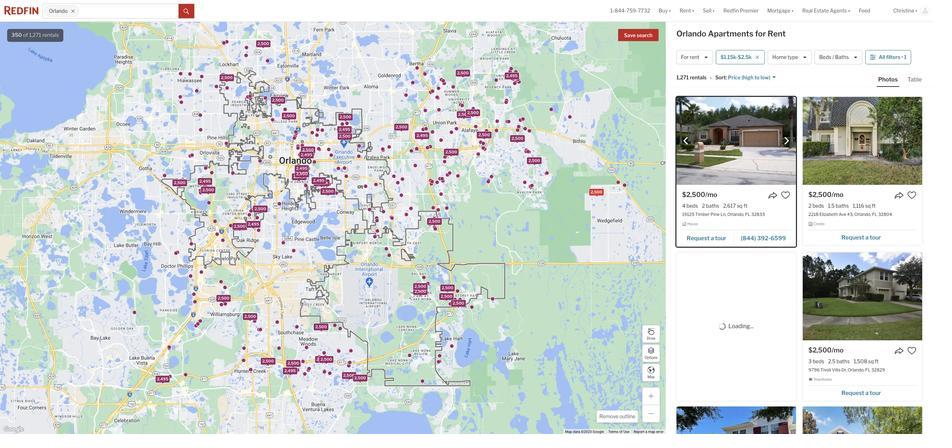 Task type: locate. For each thing, give the bounding box(es) containing it.
favorite button image
[[782, 191, 791, 200], [908, 191, 917, 200]]

sq right 2,617 on the top right of the page
[[738, 203, 743, 209]]

villa
[[833, 368, 841, 373]]

0 horizontal spatial fl
[[746, 212, 751, 217]]

1-844-759-7732
[[611, 8, 651, 14]]

photo of 9120 silverback ln, orlando, fl 32827 image
[[804, 407, 923, 435]]

report
[[634, 430, 645, 434]]

2 inside map region
[[315, 180, 318, 185]]

sq
[[738, 203, 743, 209], [866, 203, 872, 209], [869, 359, 875, 365]]

• for all filters • 1
[[902, 54, 904, 60]]

2218
[[809, 212, 819, 217]]

a up photo of 9120 silverback ln, orlando, fl 32827
[[866, 390, 869, 397]]

baths for 2 baths
[[707, 203, 720, 209]]

9796
[[809, 368, 820, 373]]

rent ▾
[[680, 8, 695, 14]]

type
[[788, 54, 799, 60]]

$2,500 for 2 beds
[[809, 191, 832, 199]]

price
[[729, 75, 741, 81]]

favorite button image for 2,617 sq ft
[[782, 191, 791, 200]]

9796 tivoli villa dr, orlando, fl 32829
[[809, 368, 886, 373]]

1 favorite button image from the left
[[782, 191, 791, 200]]

3
[[809, 359, 812, 365]]

orlando left remove orlando image
[[49, 8, 68, 14]]

of for 350
[[23, 32, 28, 38]]

5 ▾ from the left
[[849, 8, 851, 14]]

all
[[880, 54, 886, 60]]

rent right for
[[768, 29, 787, 38]]

baths up the pine
[[707, 203, 720, 209]]

ft right 1,116
[[873, 203, 877, 209]]

request a tour button down '#3,'
[[809, 232, 917, 243]]

1 ▾ from the left
[[669, 8, 672, 14]]

0 horizontal spatial •
[[711, 75, 712, 81]]

ft for 2,617 sq ft
[[744, 203, 748, 209]]

request a tour button
[[809, 232, 917, 243], [683, 233, 735, 243], [809, 388, 917, 398]]

▾ for mortgage ▾
[[792, 8, 795, 14]]

0 horizontal spatial favorite button checkbox
[[782, 191, 791, 200]]

• left 1 at the top
[[902, 54, 904, 60]]

2 ▾ from the left
[[693, 8, 695, 14]]

▾ inside buy ▾ dropdown button
[[669, 8, 672, 14]]

/mo up 2 baths
[[706, 191, 718, 199]]

price (high to low) button
[[728, 74, 777, 81]]

1 horizontal spatial 1,271
[[677, 75, 690, 81]]

baths for 1.5 baths
[[837, 203, 850, 209]]

request for 2 beds
[[842, 234, 865, 241]]

map
[[648, 375, 655, 379], [566, 430, 573, 434]]

1 horizontal spatial favorite button checkbox
[[908, 191, 917, 200]]

beds
[[820, 54, 832, 60]]

map down options
[[648, 375, 655, 379]]

beds
[[687, 203, 699, 209], [813, 203, 825, 209], [814, 359, 825, 365]]

1 horizontal spatial 2
[[703, 203, 706, 209]]

premier
[[741, 8, 759, 14]]

0 vertical spatial rent
[[680, 8, 692, 14]]

0 horizontal spatial orlando
[[49, 8, 68, 14]]

▾ left the sell
[[693, 8, 695, 14]]

$2,500 /mo up 4 beds
[[683, 191, 718, 199]]

2 for 2 baths
[[703, 203, 706, 209]]

orlando down rent ▾ dropdown button
[[677, 29, 707, 38]]

a down 2218 elizabeth ave #3, orlando, fl 32804
[[866, 234, 869, 241]]

$2,500 for 3 beds
[[809, 347, 832, 354]]

1 horizontal spatial •
[[902, 54, 904, 60]]

0 vertical spatial •
[[902, 54, 904, 60]]

orlando for orlando
[[49, 8, 68, 14]]

0 vertical spatial rentals
[[42, 32, 59, 38]]

▾ inside real estate agents ▾ link
[[849, 8, 851, 14]]

sq right 1,508
[[869, 359, 875, 365]]

report a map error
[[634, 430, 664, 434]]

price (high to low)
[[729, 75, 771, 81]]

19125
[[683, 212, 695, 217]]

ft right 2,617 on the top right of the page
[[744, 203, 748, 209]]

orlando
[[49, 8, 68, 14], [677, 29, 707, 38]]

loading...
[[729, 323, 754, 330]]

0 horizontal spatial 2
[[315, 180, 318, 185]]

use
[[624, 430, 630, 434]]

request a tour down the house
[[687, 235, 727, 242]]

townhome
[[814, 378, 833, 382]]

for
[[756, 29, 767, 38]]

request a tour for 2 beds
[[842, 234, 882, 241]]

baths
[[707, 203, 720, 209], [837, 203, 850, 209], [837, 359, 851, 365]]

baths up dr,
[[837, 359, 851, 365]]

1 horizontal spatial favorite button image
[[908, 191, 917, 200]]

19125 timber pine ln, orlando, fl 32833
[[683, 212, 766, 217]]

orlando, down 1,508
[[848, 368, 865, 373]]

map left data
[[566, 430, 573, 434]]

real estate agents ▾ link
[[803, 0, 851, 21]]

tour down the 32829
[[871, 390, 882, 397]]

baths
[[836, 54, 850, 60]]

0 vertical spatial orlando
[[49, 8, 68, 14]]

ft
[[744, 203, 748, 209], [873, 203, 877, 209], [876, 359, 880, 365]]

table
[[908, 76, 923, 83]]

request down '#3,'
[[842, 234, 865, 241]]

real
[[803, 8, 813, 14]]

▾ inside rent ▾ dropdown button
[[693, 8, 695, 14]]

favorite button checkbox
[[782, 191, 791, 200], [908, 191, 917, 200]]

dr,
[[842, 368, 848, 373]]

6 ▾ from the left
[[916, 8, 918, 14]]

fl left the 32804
[[873, 212, 878, 217]]

rentals right 350
[[42, 32, 59, 38]]

2 for 2 units
[[315, 180, 318, 185]]

1 favorite button checkbox from the left
[[782, 191, 791, 200]]

orlando, for 1,116
[[855, 212, 872, 217]]

sell ▾ button
[[699, 0, 720, 21]]

rent right buy ▾
[[680, 8, 692, 14]]

1 vertical spatial rentals
[[691, 75, 707, 81]]

(high
[[742, 75, 754, 81]]

elizabeth
[[820, 212, 839, 217]]

/mo up 2.5 baths
[[832, 347, 844, 354]]

rentals down for rent button at the top of the page
[[691, 75, 707, 81]]

rent ▾ button
[[676, 0, 699, 21]]

▾ inside mortgage ▾ dropdown button
[[792, 8, 795, 14]]

$2,500 /mo up 2.5
[[809, 347, 844, 354]]

3 ▾ from the left
[[713, 8, 716, 14]]

0 vertical spatial of
[[23, 32, 28, 38]]

0 horizontal spatial favorite button image
[[782, 191, 791, 200]]

▾ right buy
[[669, 8, 672, 14]]

beds up 2218
[[813, 203, 825, 209]]

request down the house
[[687, 235, 710, 242]]

$2,500 /mo for 4 beds
[[683, 191, 718, 199]]

baths up ave on the right
[[837, 203, 850, 209]]

0 horizontal spatial rent
[[680, 8, 692, 14]]

• for 1,271 rentals •
[[711, 75, 712, 81]]

$2,500 up 4 beds
[[683, 191, 706, 199]]

▾ right the sell
[[713, 8, 716, 14]]

beds for 3 beds
[[814, 359, 825, 365]]

0 horizontal spatial map
[[566, 430, 573, 434]]

2 horizontal spatial fl
[[873, 212, 878, 217]]

▾ right christina
[[916, 8, 918, 14]]

condo
[[814, 222, 825, 226]]

2 favorite button checkbox from the left
[[908, 191, 917, 200]]

baths for 2.5 baths
[[837, 359, 851, 365]]

fl
[[746, 212, 751, 217], [873, 212, 878, 217], [866, 368, 871, 373]]

1,116
[[854, 203, 865, 209]]

1 vertical spatial orlando
[[677, 29, 707, 38]]

▾ right the mortgage
[[792, 8, 795, 14]]

0 horizontal spatial of
[[23, 32, 28, 38]]

map for map data ©2023 google
[[566, 430, 573, 434]]

fl down 1,508 sq ft at the bottom right of the page
[[866, 368, 871, 373]]

next button image
[[784, 138, 791, 145]]

4 ▾ from the left
[[792, 8, 795, 14]]

tour for 3 beds
[[871, 390, 882, 397]]

a
[[866, 234, 869, 241], [711, 235, 715, 242], [866, 390, 869, 397], [646, 430, 648, 434]]

submit search image
[[184, 8, 189, 14]]

rent
[[680, 8, 692, 14], [768, 29, 787, 38]]

sq right 1,116
[[866, 203, 872, 209]]

orlando, down 2,617 sq ft
[[728, 212, 745, 217]]

2 left the units
[[315, 180, 318, 185]]

1,271
[[29, 32, 41, 38], [677, 75, 690, 81]]

orlando, down 1,116 sq ft
[[855, 212, 872, 217]]

for rent button
[[677, 50, 714, 64]]

favorite button checkbox
[[908, 347, 917, 356]]

ft up the 32829
[[876, 359, 880, 365]]

3 beds
[[809, 359, 825, 365]]

2 favorite button image from the left
[[908, 191, 917, 200]]

request a tour button down the house
[[683, 233, 735, 243]]

christina ▾
[[894, 8, 918, 14]]

None search field
[[79, 4, 179, 18]]

request a tour button down the 32829
[[809, 388, 917, 398]]

$2.5k
[[739, 54, 752, 60]]

/mo
[[706, 191, 718, 199], [832, 191, 844, 199], [832, 347, 844, 354]]

1 horizontal spatial orlando
[[677, 29, 707, 38]]

1 horizontal spatial rentals
[[691, 75, 707, 81]]

feed
[[860, 8, 871, 14]]

units
[[318, 180, 328, 185]]

1,271 down 'for'
[[677, 75, 690, 81]]

tour for 2 beds
[[871, 234, 882, 241]]

all filters • 1
[[880, 54, 907, 60]]

4 beds
[[683, 203, 699, 209]]

1 vertical spatial 1,271
[[677, 75, 690, 81]]

sell
[[704, 8, 712, 14]]

map for map
[[648, 375, 655, 379]]

orlando for orlando apartments for rent
[[677, 29, 707, 38]]

/mo up 1.5 baths
[[832, 191, 844, 199]]

map inside button
[[648, 375, 655, 379]]

$2,500 up 3 beds
[[809, 347, 832, 354]]

1,116 sq ft
[[854, 203, 877, 209]]

▾ inside sell ▾ dropdown button
[[713, 8, 716, 14]]

•
[[902, 54, 904, 60], [711, 75, 712, 81]]

• inside 1,271 rentals •
[[711, 75, 712, 81]]

1 horizontal spatial map
[[648, 375, 655, 379]]

favorite button image
[[908, 347, 917, 356]]

beds right 4 on the top of the page
[[687, 203, 699, 209]]

$2,500 up the 2 beds
[[809, 191, 832, 199]]

/mo for 2.5
[[832, 347, 844, 354]]

2 up timber
[[703, 203, 706, 209]]

google image
[[2, 425, 25, 435]]

fl left 32833
[[746, 212, 751, 217]]

1 horizontal spatial of
[[620, 430, 623, 434]]

1 vertical spatial •
[[711, 75, 712, 81]]

1
[[905, 54, 907, 60]]

0 horizontal spatial 1,271
[[29, 32, 41, 38]]

request a tour down 9796 tivoli villa dr, orlando, fl 32829
[[842, 390, 882, 397]]

1 vertical spatial map
[[566, 430, 573, 434]]

request a tour
[[842, 234, 882, 241], [687, 235, 727, 242], [842, 390, 882, 397]]

of right 350
[[23, 32, 28, 38]]

2 up 2218
[[809, 203, 812, 209]]

1 horizontal spatial fl
[[866, 368, 871, 373]]

2,495
[[506, 73, 518, 78], [339, 127, 350, 132], [417, 133, 428, 138], [301, 152, 312, 157], [296, 166, 308, 171], [313, 178, 325, 183], [199, 179, 211, 184], [248, 222, 259, 227], [284, 369, 296, 374], [157, 377, 168, 382]]

beds right the 3
[[814, 359, 825, 365]]

1,508 sq ft
[[855, 359, 880, 365]]

1 vertical spatial of
[[620, 430, 623, 434]]

data
[[574, 430, 581, 434]]

©2023
[[582, 430, 592, 434]]

photo of 2218 elizabeth ave #3, orlando, fl 32804 image
[[804, 97, 923, 185]]

2 horizontal spatial 2
[[809, 203, 812, 209]]

request a tour down '#3,'
[[842, 234, 882, 241]]

of left use
[[620, 430, 623, 434]]

1 vertical spatial rent
[[768, 29, 787, 38]]

of for terms
[[620, 430, 623, 434]]

/
[[833, 54, 835, 60]]

orlando, for 2,617
[[728, 212, 745, 217]]

request down 9796 tivoli villa dr, orlando, fl 32829
[[842, 390, 865, 397]]

photo of 19125 timber pine ln, orlando, fl 32833 image
[[677, 97, 797, 185]]

844-
[[615, 8, 627, 14]]

7732
[[639, 8, 651, 14]]

• inside button
[[902, 54, 904, 60]]

2,617
[[724, 203, 737, 209]]

1,271 right 350
[[29, 32, 41, 38]]

▾ right agents
[[849, 8, 851, 14]]

sq for 2,617
[[738, 203, 743, 209]]

tour down the 32804
[[871, 234, 882, 241]]

0 vertical spatial map
[[648, 375, 655, 379]]

(844)
[[742, 235, 757, 242]]

save
[[625, 32, 636, 38]]

1.5 baths
[[829, 203, 850, 209]]

$2,500 /mo up 1.5 on the right top
[[809, 191, 844, 199]]

terms
[[609, 430, 619, 434]]

0 vertical spatial 1,271
[[29, 32, 41, 38]]

• left sort
[[711, 75, 712, 81]]

beds for 4 beds
[[687, 203, 699, 209]]

fl for 2,617 sq ft
[[746, 212, 751, 217]]



Task type: describe. For each thing, give the bounding box(es) containing it.
favorite button checkbox for 2,617 sq ft
[[782, 191, 791, 200]]

1,508
[[855, 359, 868, 365]]

request a tour button for 3 beds
[[809, 388, 917, 398]]

▾ for sell ▾
[[713, 8, 716, 14]]

to
[[755, 75, 760, 81]]

error
[[657, 430, 664, 434]]

32804
[[879, 212, 893, 217]]

request a tour button for 2 beds
[[809, 232, 917, 243]]

outline
[[620, 414, 636, 420]]

favorite button image for 1,116 sq ft
[[908, 191, 917, 200]]

real estate agents ▾ button
[[799, 0, 855, 21]]

$2,500 for 4 beds
[[683, 191, 706, 199]]

fl for 1,508 sq ft
[[866, 368, 871, 373]]

32833
[[752, 212, 766, 217]]

sort :
[[716, 75, 728, 81]]

draw button
[[643, 326, 661, 343]]

remove outline
[[600, 414, 636, 420]]

photo of 9796 tivoli villa dr, orlando, fl 32829 image
[[804, 253, 923, 341]]

map button
[[643, 364, 661, 382]]

save search
[[625, 32, 653, 38]]

orlando, for 1,508
[[848, 368, 865, 373]]

2 for 2 beds
[[809, 203, 812, 209]]

low)
[[761, 75, 771, 81]]

home
[[773, 54, 787, 60]]

remove outline button
[[597, 411, 638, 423]]

map
[[649, 430, 656, 434]]

1.5
[[829, 203, 835, 209]]

$2,500 /mo for 3 beds
[[809, 347, 844, 354]]

$1.15k-$2.5k button
[[717, 50, 766, 64]]

▾ for rent ▾
[[693, 8, 695, 14]]

mortgage ▾ button
[[768, 0, 795, 21]]

map region
[[0, 0, 746, 435]]

1-844-759-7732 link
[[611, 8, 651, 14]]

filters
[[887, 54, 901, 60]]

350
[[11, 32, 22, 38]]

ft for 1,508 sq ft
[[876, 359, 880, 365]]

apartments
[[709, 29, 754, 38]]

photo of 3153 capri isle way, orlando, fl 32835 image
[[677, 407, 797, 435]]

2 units
[[315, 180, 328, 185]]

ave
[[840, 212, 847, 217]]

:
[[726, 75, 728, 81]]

1 horizontal spatial rent
[[768, 29, 787, 38]]

1-
[[611, 8, 615, 14]]

photos
[[879, 76, 899, 83]]

google
[[593, 430, 605, 434]]

392-
[[758, 235, 771, 242]]

table button
[[907, 76, 924, 86]]

pine
[[711, 212, 720, 217]]

tour down ln,
[[716, 235, 727, 242]]

home type button
[[769, 50, 813, 64]]

ft for 1,116 sq ft
[[873, 203, 877, 209]]

agents
[[831, 8, 848, 14]]

759-
[[627, 8, 639, 14]]

all filters • 1 button
[[866, 50, 912, 64]]

house
[[688, 222, 699, 226]]

sell ▾
[[704, 8, 716, 14]]

sq for 1,508
[[869, 359, 875, 365]]

map data ©2023 google
[[566, 430, 605, 434]]

remove $1.15k-$2.5k image
[[756, 55, 760, 59]]

redfin premier
[[724, 8, 759, 14]]

loading... status
[[729, 323, 754, 331]]

6599
[[771, 235, 787, 242]]

favorite button checkbox for 1,116 sq ft
[[908, 191, 917, 200]]

#3,
[[848, 212, 854, 217]]

buy
[[659, 8, 668, 14]]

/mo for 2
[[706, 191, 718, 199]]

fl for 1,116 sq ft
[[873, 212, 878, 217]]

sell ▾ button
[[704, 0, 716, 21]]

1,271 inside 1,271 rentals •
[[677, 75, 690, 81]]

home type
[[773, 54, 799, 60]]

tivoli
[[821, 368, 832, 373]]

2 baths
[[703, 203, 720, 209]]

$1.15k-
[[721, 54, 739, 60]]

draw
[[647, 336, 656, 341]]

(844) 392-6599 link
[[735, 232, 791, 244]]

for rent
[[682, 54, 700, 60]]

$1.15k-$2.5k
[[721, 54, 752, 60]]

2 beds
[[809, 203, 825, 209]]

0 horizontal spatial rentals
[[42, 32, 59, 38]]

mortgage ▾
[[768, 8, 795, 14]]

▾ for buy ▾
[[669, 8, 672, 14]]

sort
[[716, 75, 726, 81]]

request for 3 beds
[[842, 390, 865, 397]]

2,617 sq ft
[[724, 203, 748, 209]]

estate
[[815, 8, 830, 14]]

remove orlando image
[[71, 9, 75, 13]]

a left map
[[646, 430, 648, 434]]

rentals inside 1,271 rentals •
[[691, 75, 707, 81]]

feed button
[[855, 0, 890, 21]]

4
[[683, 203, 686, 209]]

previous button image
[[683, 138, 690, 145]]

1,271 rentals •
[[677, 75, 712, 81]]

(844) 392-6599
[[742, 235, 787, 242]]

christina
[[894, 8, 915, 14]]

options
[[645, 356, 658, 360]]

rent inside dropdown button
[[680, 8, 692, 14]]

real estate agents ▾
[[803, 8, 851, 14]]

beds / baths button
[[815, 50, 864, 64]]

mortgage ▾ button
[[764, 0, 799, 21]]

a down the pine
[[711, 235, 715, 242]]

request a tour for 3 beds
[[842, 390, 882, 397]]

/mo for 1.5
[[832, 191, 844, 199]]

sq for 1,116
[[866, 203, 872, 209]]

for
[[682, 54, 689, 60]]

$2,500 /mo for 2 beds
[[809, 191, 844, 199]]

mortgage
[[768, 8, 791, 14]]

rent
[[690, 54, 700, 60]]

buy ▾ button
[[659, 0, 672, 21]]

32829
[[872, 368, 886, 373]]

save search button
[[619, 29, 659, 41]]

beds for 2 beds
[[813, 203, 825, 209]]

▾ for christina ▾
[[916, 8, 918, 14]]



Task type: vqa. For each thing, say whether or not it's contained in the screenshot.
bottommost Map
yes



